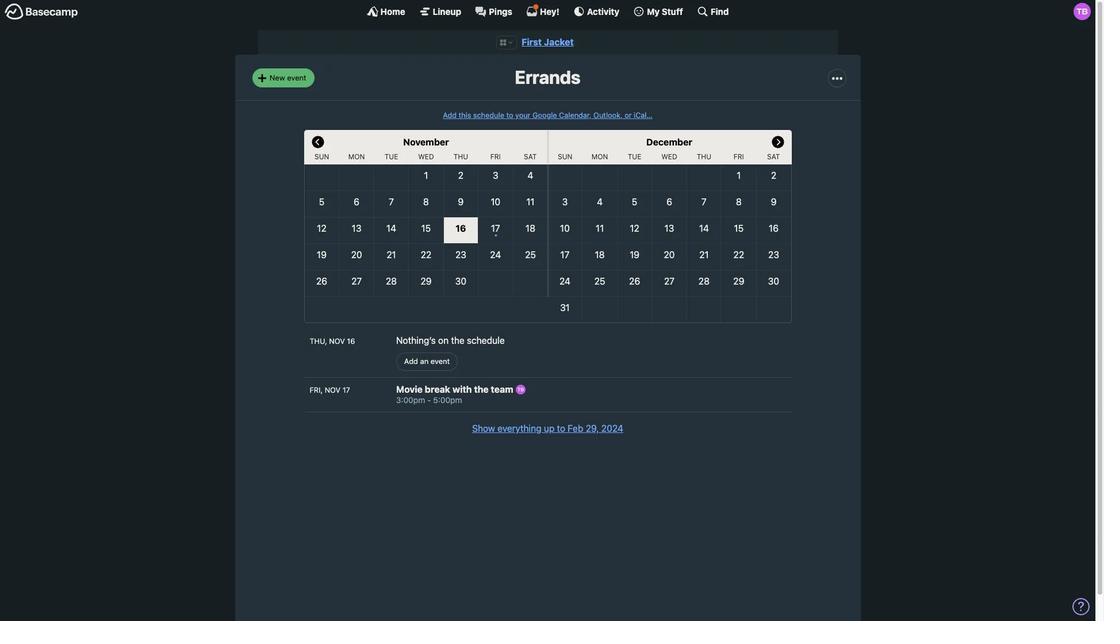 Task type: vqa. For each thing, say whether or not it's contained in the screenshot.
'add' inside the Add an event link
no



Task type: locate. For each thing, give the bounding box(es) containing it.
ical…
[[634, 111, 653, 120]]

first
[[522, 37, 542, 47]]

1 tue from the left
[[385, 152, 398, 161]]

1 horizontal spatial sun
[[558, 152, 573, 161]]

nov
[[329, 337, 345, 346], [325, 386, 341, 395]]

0 horizontal spatial sun
[[315, 152, 329, 161]]

to inside show        everything      up to        feb 29, 2024 button
[[557, 423, 566, 434]]

find button
[[697, 6, 729, 17]]

1 mon from the left
[[349, 152, 365, 161]]

event right new
[[287, 73, 306, 82]]

the
[[451, 335, 465, 346], [474, 385, 489, 395]]

thu, nov 16
[[310, 337, 355, 346]]

mon
[[349, 152, 365, 161], [592, 152, 608, 161]]

to
[[507, 111, 514, 120], [557, 423, 566, 434]]

thu for november
[[454, 152, 468, 161]]

nothing's on the schedule
[[396, 335, 505, 346]]

1 thu from the left
[[454, 152, 468, 161]]

1 sun from the left
[[315, 152, 329, 161]]

1 horizontal spatial thu
[[697, 152, 712, 161]]

december
[[647, 137, 693, 147]]

0 horizontal spatial event
[[287, 73, 306, 82]]

stuff
[[662, 6, 683, 16]]

wed down 'november'
[[418, 152, 434, 161]]

1 vertical spatial to
[[557, 423, 566, 434]]

my stuff button
[[633, 6, 683, 17]]

1 horizontal spatial fri
[[734, 152, 744, 161]]

activity
[[587, 6, 620, 16]]

tyler black image
[[1074, 3, 1091, 20], [516, 385, 526, 395]]

thu
[[454, 152, 468, 161], [697, 152, 712, 161]]

lineup
[[433, 6, 461, 16]]

1 fri from the left
[[491, 152, 501, 161]]

0 horizontal spatial fri
[[491, 152, 501, 161]]

tue for december
[[628, 152, 642, 161]]

0 horizontal spatial to
[[507, 111, 514, 120]]

1 horizontal spatial mon
[[592, 152, 608, 161]]

0 horizontal spatial mon
[[349, 152, 365, 161]]

0 vertical spatial add
[[443, 111, 457, 120]]

0 vertical spatial event
[[287, 73, 306, 82]]

event right an
[[431, 357, 450, 366]]

nov for fri,
[[325, 386, 341, 395]]

0 horizontal spatial sat
[[524, 152, 537, 161]]

tue
[[385, 152, 398, 161], [628, 152, 642, 161]]

1 vertical spatial tyler black image
[[516, 385, 526, 395]]

to for up
[[557, 423, 566, 434]]

to left your
[[507, 111, 514, 120]]

1 vertical spatial schedule
[[467, 335, 505, 346]]

fri for november
[[491, 152, 501, 161]]

0 vertical spatial the
[[451, 335, 465, 346]]

wed down the december
[[662, 152, 678, 161]]

schedule right this
[[473, 111, 505, 120]]

0 vertical spatial nov
[[329, 337, 345, 346]]

wed for december
[[662, 152, 678, 161]]

nov left 16
[[329, 337, 345, 346]]

0 vertical spatial tyler black image
[[1074, 3, 1091, 20]]

my
[[647, 6, 660, 16]]

add left this
[[443, 111, 457, 120]]

29,
[[586, 423, 599, 434]]

the right with
[[474, 385, 489, 395]]

0 horizontal spatial add
[[404, 357, 418, 366]]

0 horizontal spatial the
[[451, 335, 465, 346]]

1 horizontal spatial the
[[474, 385, 489, 395]]

1 horizontal spatial wed
[[662, 152, 678, 161]]

sat
[[524, 152, 537, 161], [768, 152, 780, 161]]

add left an
[[404, 357, 418, 366]]

schedule right on on the left bottom of the page
[[467, 335, 505, 346]]

schedule
[[473, 111, 505, 120], [467, 335, 505, 346]]

hey! button
[[526, 4, 560, 17]]

0 vertical spatial schedule
[[473, 111, 505, 120]]

wed
[[418, 152, 434, 161], [662, 152, 678, 161]]

2024
[[602, 423, 624, 434]]

0 vertical spatial to
[[507, 111, 514, 120]]

1 horizontal spatial tue
[[628, 152, 642, 161]]

everything
[[498, 423, 542, 434]]

2 fri from the left
[[734, 152, 744, 161]]

home
[[381, 6, 405, 16]]

16
[[347, 337, 355, 346]]

nov for thu,
[[329, 337, 345, 346]]

3:00pm     -     5:00pm
[[396, 395, 462, 405]]

1 horizontal spatial event
[[431, 357, 450, 366]]

2 wed from the left
[[662, 152, 678, 161]]

mon for november
[[349, 152, 365, 161]]

1 vertical spatial the
[[474, 385, 489, 395]]

fri
[[491, 152, 501, 161], [734, 152, 744, 161]]

1 vertical spatial nov
[[325, 386, 341, 395]]

•
[[494, 230, 497, 239]]

to right up
[[557, 423, 566, 434]]

nov left the 17
[[325, 386, 341, 395]]

outlook,
[[594, 111, 623, 120]]

1 horizontal spatial to
[[557, 423, 566, 434]]

2 thu from the left
[[697, 152, 712, 161]]

2 sun from the left
[[558, 152, 573, 161]]

event
[[287, 73, 306, 82], [431, 357, 450, 366]]

up
[[544, 423, 555, 434]]

2 tue from the left
[[628, 152, 642, 161]]

add
[[443, 111, 457, 120], [404, 357, 418, 366]]

the right on on the left bottom of the page
[[451, 335, 465, 346]]

add for add this schedule to your google calendar, outlook, or ical…
[[443, 111, 457, 120]]

tue for november
[[385, 152, 398, 161]]

2 mon from the left
[[592, 152, 608, 161]]

1 horizontal spatial tyler black image
[[1074, 3, 1091, 20]]

1 horizontal spatial add
[[443, 111, 457, 120]]

1 sat from the left
[[524, 152, 537, 161]]

0 horizontal spatial thu
[[454, 152, 468, 161]]

nothing's
[[396, 335, 436, 346]]

0 horizontal spatial wed
[[418, 152, 434, 161]]

on
[[438, 335, 449, 346]]

first jacket link
[[522, 37, 574, 47]]

2 sat from the left
[[768, 152, 780, 161]]

1 horizontal spatial sat
[[768, 152, 780, 161]]

new event link
[[252, 69, 315, 87]]

sun
[[315, 152, 329, 161], [558, 152, 573, 161]]

0 horizontal spatial tue
[[385, 152, 398, 161]]

1 vertical spatial add
[[404, 357, 418, 366]]

sat for december
[[768, 152, 780, 161]]

to for schedule
[[507, 111, 514, 120]]

tyler black image inside main element
[[1074, 3, 1091, 20]]

1 wed from the left
[[418, 152, 434, 161]]



Task type: describe. For each thing, give the bounding box(es) containing it.
add an event link
[[396, 353, 458, 371]]

activity link
[[574, 6, 620, 17]]

show        everything      up to        feb 29, 2024 button
[[472, 422, 624, 435]]

lineup link
[[419, 6, 461, 17]]

thu for december
[[697, 152, 712, 161]]

google
[[533, 111, 557, 120]]

this
[[459, 111, 471, 120]]

show
[[472, 423, 495, 434]]

calendar,
[[559, 111, 592, 120]]

your
[[516, 111, 531, 120]]

17
[[343, 386, 350, 395]]

5:00pm
[[433, 395, 462, 405]]

with
[[453, 385, 472, 395]]

1 vertical spatial event
[[431, 357, 450, 366]]

add this schedule to your google calendar, outlook, or ical… link
[[443, 111, 653, 120]]

sun for december
[[558, 152, 573, 161]]

hey!
[[540, 6, 560, 16]]

3:00pm
[[396, 395, 425, 405]]

pings
[[489, 6, 513, 16]]

an
[[420, 357, 429, 366]]

sun for november
[[315, 152, 329, 161]]

new event
[[270, 73, 306, 82]]

pings button
[[475, 6, 513, 17]]

-
[[428, 395, 431, 405]]

switch accounts image
[[5, 3, 78, 21]]

team
[[491, 385, 514, 395]]

new
[[270, 73, 285, 82]]

add this schedule to your google calendar, outlook, or ical…
[[443, 111, 653, 120]]

show        everything      up to        feb 29, 2024
[[472, 423, 624, 434]]

fri,
[[310, 386, 323, 395]]

add an event
[[404, 357, 450, 366]]

november
[[403, 137, 449, 147]]

movie
[[396, 385, 423, 395]]

0 horizontal spatial tyler black image
[[516, 385, 526, 395]]

errands
[[515, 66, 581, 88]]

movie break with the team
[[396, 385, 516, 395]]

or
[[625, 111, 632, 120]]

break
[[425, 385, 451, 395]]

wed for november
[[418, 152, 434, 161]]

feb
[[568, 423, 584, 434]]

sat for november
[[524, 152, 537, 161]]

fri for december
[[734, 152, 744, 161]]

mon for december
[[592, 152, 608, 161]]

add for add an event
[[404, 357, 418, 366]]

jacket
[[544, 37, 574, 47]]

find
[[711, 6, 729, 16]]

first jacket
[[522, 37, 574, 47]]

fri, nov 17
[[310, 386, 350, 395]]

home link
[[367, 6, 405, 17]]

thu,
[[310, 337, 327, 346]]

my stuff
[[647, 6, 683, 16]]

main element
[[0, 0, 1096, 22]]



